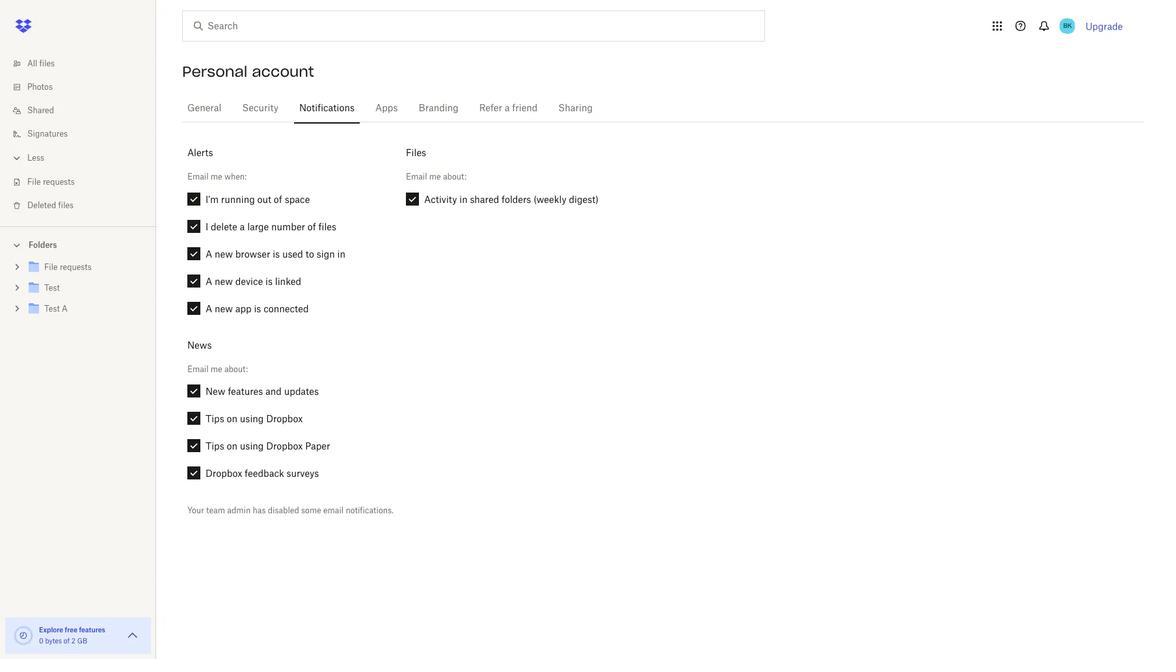 Task type: locate. For each thing, give the bounding box(es) containing it.
dropbox down and
[[266, 414, 303, 425]]

a left large
[[240, 221, 245, 232]]

0 vertical spatial dropbox
[[266, 414, 303, 425]]

features inside explore free features 0 bytes of 2 gb
[[79, 626, 105, 634]]

new left app
[[215, 303, 233, 314]]

2 test from the top
[[44, 305, 60, 313]]

tips down new
[[206, 414, 224, 425]]

0 vertical spatial is
[[273, 248, 280, 259]]

is right app
[[254, 303, 261, 314]]

:
[[245, 172, 247, 182], [465, 172, 467, 182], [246, 365, 248, 374]]

1 horizontal spatial email me about :
[[406, 172, 467, 182]]

0 vertical spatial file requests
[[27, 178, 75, 186]]

dropbox for tips on using dropbox paper
[[266, 441, 303, 452]]

2 vertical spatial of
[[64, 639, 70, 645]]

0 vertical spatial file
[[27, 178, 41, 186]]

using down the "new features and updates"
[[240, 414, 264, 425]]

bk button
[[1058, 16, 1079, 36]]

1 vertical spatial test
[[44, 305, 60, 313]]

features
[[228, 386, 263, 397], [79, 626, 105, 634]]

email down news
[[187, 365, 209, 374]]

file down the folders
[[44, 264, 58, 271]]

file
[[27, 178, 41, 186], [44, 264, 58, 271]]

of left 2
[[64, 639, 70, 645]]

files
[[39, 60, 55, 68], [58, 202, 74, 210], [319, 221, 337, 232]]

about up activity
[[443, 172, 465, 182]]

email me about : up activity
[[406, 172, 467, 182]]

: up activity in shared folders (weekly digest)
[[465, 172, 467, 182]]

email me about : up new
[[187, 365, 248, 374]]

me left when
[[211, 172, 222, 182]]

requests down folders button
[[60, 264, 92, 271]]

file requests link
[[10, 171, 156, 194], [26, 259, 146, 277]]

new down the delete
[[215, 248, 233, 259]]

1 vertical spatial email me about :
[[187, 365, 248, 374]]

1 vertical spatial tips
[[206, 441, 224, 452]]

requests up deleted files
[[43, 178, 75, 186]]

of for a
[[308, 221, 316, 232]]

files for all files
[[39, 60, 55, 68]]

0 horizontal spatial features
[[79, 626, 105, 634]]

out
[[258, 194, 272, 205]]

photos
[[27, 83, 53, 91]]

list
[[0, 44, 156, 227]]

a new app is connected
[[206, 303, 309, 314]]

1 vertical spatial new
[[215, 276, 233, 287]]

tips down "tips on using dropbox" at the bottom left of page
[[206, 441, 224, 452]]

requests
[[43, 178, 75, 186], [60, 264, 92, 271]]

app
[[236, 303, 252, 314]]

is for browser
[[273, 248, 280, 259]]

1 tips from the top
[[206, 414, 224, 425]]

in right sign
[[338, 248, 346, 259]]

1 on from the top
[[227, 414, 238, 425]]

test
[[44, 285, 60, 292], [44, 305, 60, 313]]

0
[[39, 639, 43, 645]]

your
[[187, 506, 204, 516]]

new
[[206, 386, 226, 397]]

activity in shared folders (weekly digest)
[[424, 194, 599, 205]]

0 vertical spatial of
[[274, 194, 282, 205]]

folders
[[502, 194, 531, 205]]

0 horizontal spatial a
[[240, 221, 245, 232]]

refer
[[480, 104, 503, 113]]

a new browser is used to sign in
[[206, 248, 346, 259]]

tab list containing general
[[182, 91, 1145, 124]]

folders
[[29, 240, 57, 250]]

1 test from the top
[[44, 285, 60, 292]]

in
[[460, 194, 468, 205], [338, 248, 346, 259]]

a for a new browser is used to sign in
[[206, 248, 212, 259]]

to
[[306, 248, 314, 259]]

test for test a
[[44, 305, 60, 313]]

team
[[206, 506, 225, 516]]

1 vertical spatial files
[[58, 202, 74, 210]]

tips
[[206, 414, 224, 425], [206, 441, 224, 452]]

all files
[[27, 60, 55, 68]]

activity
[[424, 194, 457, 205]]

number
[[272, 221, 305, 232]]

a for a new device is linked
[[206, 276, 212, 287]]

: for files
[[465, 172, 467, 182]]

refer a friend tab
[[474, 93, 543, 124]]

2 using from the top
[[240, 441, 264, 452]]

1 vertical spatial about
[[225, 365, 246, 374]]

a left device
[[206, 276, 212, 287]]

quota usage element
[[13, 626, 34, 646]]

0 vertical spatial a
[[505, 104, 510, 113]]

a inside alerts group
[[240, 221, 245, 232]]

i delete a large number of files
[[206, 221, 337, 232]]

deleted files link
[[10, 194, 156, 217]]

of right out
[[274, 194, 282, 205]]

using down "tips on using dropbox" at the bottom left of page
[[240, 441, 264, 452]]

on down the "new features and updates"
[[227, 414, 238, 425]]

digest)
[[569, 194, 599, 205]]

1 vertical spatial using
[[240, 441, 264, 452]]

tips for tips on using dropbox
[[206, 414, 224, 425]]

using
[[240, 414, 264, 425], [240, 441, 264, 452]]

less
[[27, 154, 44, 162]]

1 horizontal spatial of
[[274, 194, 282, 205]]

device
[[236, 276, 263, 287]]

is left used
[[273, 248, 280, 259]]

file requests inside list
[[27, 178, 75, 186]]

: up the "new features and updates"
[[246, 365, 248, 374]]

dropbox image
[[10, 13, 36, 39]]

1 vertical spatial file
[[44, 264, 58, 271]]

1 vertical spatial file requests link
[[26, 259, 146, 277]]

1 horizontal spatial files
[[58, 202, 74, 210]]

0 horizontal spatial file
[[27, 178, 41, 186]]

a inside refer a friend tab
[[505, 104, 510, 113]]

1 vertical spatial a
[[240, 221, 245, 232]]

0 vertical spatial tips
[[206, 414, 224, 425]]

file inside group
[[44, 264, 58, 271]]

test down test link
[[44, 305, 60, 313]]

0 vertical spatial requests
[[43, 178, 75, 186]]

of right number
[[308, 221, 316, 232]]

sharing
[[559, 104, 593, 113]]

notifications tab
[[294, 93, 360, 124]]

about
[[443, 172, 465, 182], [225, 365, 246, 374]]

group
[[0, 255, 156, 329]]

a left app
[[206, 303, 212, 314]]

file down less
[[27, 178, 41, 186]]

1 using from the top
[[240, 414, 264, 425]]

2 vertical spatial files
[[319, 221, 337, 232]]

email down alerts
[[187, 172, 209, 182]]

email
[[324, 506, 344, 516]]

me up activity
[[430, 172, 441, 182]]

0 horizontal spatial of
[[64, 639, 70, 645]]

1 vertical spatial file requests
[[44, 264, 92, 271]]

files right deleted
[[58, 202, 74, 210]]

dropbox
[[266, 414, 303, 425], [266, 441, 303, 452], [206, 468, 242, 479]]

test link
[[26, 280, 146, 298]]

a down i
[[206, 248, 212, 259]]

branding
[[419, 104, 459, 113]]

files
[[406, 147, 427, 158]]

1 vertical spatial is
[[266, 276, 273, 287]]

a right refer
[[505, 104, 510, 113]]

2 vertical spatial is
[[254, 303, 261, 314]]

on down "tips on using dropbox" at the bottom left of page
[[227, 441, 238, 452]]

features left and
[[228, 386, 263, 397]]

photos link
[[10, 76, 156, 99]]

3 new from the top
[[215, 303, 233, 314]]

0 horizontal spatial about
[[225, 365, 246, 374]]

files right 'all'
[[39, 60, 55, 68]]

about up new
[[225, 365, 246, 374]]

features up gb
[[79, 626, 105, 634]]

shared link
[[10, 99, 156, 122]]

0 horizontal spatial email me about :
[[187, 365, 248, 374]]

1 vertical spatial in
[[338, 248, 346, 259]]

0 vertical spatial in
[[460, 194, 468, 205]]

0 vertical spatial features
[[228, 386, 263, 397]]

1 horizontal spatial file
[[44, 264, 58, 271]]

dropbox feedback surveys
[[206, 468, 319, 479]]

file requests up deleted files
[[27, 178, 75, 186]]

connected
[[264, 303, 309, 314]]

0 vertical spatial on
[[227, 414, 238, 425]]

paper
[[305, 441, 330, 452]]

1 horizontal spatial about
[[443, 172, 465, 182]]

about for news
[[225, 365, 246, 374]]

file requests link inside group
[[26, 259, 146, 277]]

dropbox up team
[[206, 468, 242, 479]]

0 vertical spatial new
[[215, 248, 233, 259]]

me
[[211, 172, 222, 182], [430, 172, 441, 182], [211, 365, 222, 374]]

sign
[[317, 248, 335, 259]]

of inside explore free features 0 bytes of 2 gb
[[64, 639, 70, 645]]

0 vertical spatial email me about :
[[406, 172, 467, 182]]

list containing all files
[[0, 44, 156, 227]]

1 vertical spatial on
[[227, 441, 238, 452]]

general
[[187, 104, 222, 113]]

2 tips from the top
[[206, 441, 224, 452]]

: up running
[[245, 172, 247, 182]]

2 horizontal spatial files
[[319, 221, 337, 232]]

all files link
[[10, 52, 156, 76]]

0 vertical spatial test
[[44, 285, 60, 292]]

me for alerts
[[211, 172, 222, 182]]

on
[[227, 414, 238, 425], [227, 441, 238, 452]]

test up test a
[[44, 285, 60, 292]]

using for tips on using dropbox
[[240, 414, 264, 425]]

a
[[505, 104, 510, 113], [240, 221, 245, 232]]

me up new
[[211, 365, 222, 374]]

0 vertical spatial file requests link
[[10, 171, 156, 194]]

is for device
[[266, 276, 273, 287]]

1 horizontal spatial features
[[228, 386, 263, 397]]

0 vertical spatial files
[[39, 60, 55, 68]]

files up sign
[[319, 221, 337, 232]]

me for files
[[430, 172, 441, 182]]

explore free features 0 bytes of 2 gb
[[39, 626, 105, 645]]

tips for tips on using dropbox paper
[[206, 441, 224, 452]]

folders button
[[0, 235, 156, 255]]

updates
[[284, 386, 319, 397]]

2 horizontal spatial of
[[308, 221, 316, 232]]

in left shared
[[460, 194, 468, 205]]

0 vertical spatial about
[[443, 172, 465, 182]]

browser
[[236, 248, 270, 259]]

tab list
[[182, 91, 1145, 124]]

0 vertical spatial using
[[240, 414, 264, 425]]

email down files
[[406, 172, 427, 182]]

file requests down folders button
[[44, 264, 92, 271]]

is left linked on the left top of the page
[[266, 276, 273, 287]]

files for deleted files
[[58, 202, 74, 210]]

1 vertical spatial features
[[79, 626, 105, 634]]

alerts group
[[182, 192, 391, 329]]

new
[[215, 248, 233, 259], [215, 276, 233, 287], [215, 303, 233, 314]]

a down test link
[[62, 305, 68, 313]]

email for alerts
[[187, 172, 209, 182]]

1 horizontal spatial a
[[505, 104, 510, 113]]

email me about :
[[406, 172, 467, 182], [187, 365, 248, 374]]

2 vertical spatial new
[[215, 303, 233, 314]]

0 horizontal spatial in
[[338, 248, 346, 259]]

tips on using dropbox paper
[[206, 441, 330, 452]]

1 vertical spatial dropbox
[[266, 441, 303, 452]]

2 on from the top
[[227, 441, 238, 452]]

1 new from the top
[[215, 248, 233, 259]]

new left device
[[215, 276, 233, 287]]

email me when :
[[187, 172, 247, 182]]

explore
[[39, 626, 63, 634]]

1 horizontal spatial in
[[460, 194, 468, 205]]

2 new from the top
[[215, 276, 233, 287]]

new features and updates
[[206, 386, 319, 397]]

0 horizontal spatial files
[[39, 60, 55, 68]]

a
[[206, 248, 212, 259], [206, 276, 212, 287], [206, 303, 212, 314], [62, 305, 68, 313]]

new for browser
[[215, 248, 233, 259]]

file requests link up deleted files
[[10, 171, 156, 194]]

email
[[187, 172, 209, 182], [406, 172, 427, 182], [187, 365, 209, 374]]

file requests link up test link
[[26, 259, 146, 277]]

security
[[242, 104, 279, 113]]

dropbox up surveys
[[266, 441, 303, 452]]

1 vertical spatial of
[[308, 221, 316, 232]]



Task type: describe. For each thing, give the bounding box(es) containing it.
used
[[282, 248, 303, 259]]

upgrade link
[[1086, 21, 1124, 32]]

refer a friend
[[480, 104, 538, 113]]

space
[[285, 194, 310, 205]]

free
[[65, 626, 77, 634]]

Search text field
[[208, 19, 738, 33]]

all
[[27, 60, 37, 68]]

news
[[187, 340, 212, 351]]

when
[[225, 172, 245, 182]]

a new device is linked
[[206, 276, 301, 287]]

personal
[[182, 62, 248, 81]]

about for files
[[443, 172, 465, 182]]

account
[[252, 62, 314, 81]]

personal account
[[182, 62, 314, 81]]

on for tips on using dropbox
[[227, 414, 238, 425]]

: for news
[[246, 365, 248, 374]]

a for a new app is connected
[[206, 303, 212, 314]]

tips on using dropbox
[[206, 414, 303, 425]]

news group
[[182, 385, 391, 494]]

email for news
[[187, 365, 209, 374]]

test a
[[44, 305, 68, 313]]

1 vertical spatial requests
[[60, 264, 92, 271]]

linked
[[275, 276, 301, 287]]

i
[[206, 221, 208, 232]]

deleted
[[27, 202, 56, 210]]

new for app
[[215, 303, 233, 314]]

security tab
[[237, 93, 284, 124]]

and
[[266, 386, 282, 397]]

signatures link
[[10, 122, 156, 146]]

: for alerts
[[245, 172, 247, 182]]

notifications.
[[346, 506, 394, 516]]

shared
[[470, 194, 500, 205]]

signatures
[[27, 130, 68, 138]]

in inside alerts group
[[338, 248, 346, 259]]

apps tab
[[370, 93, 403, 124]]

new for device
[[215, 276, 233, 287]]

2
[[71, 639, 75, 645]]

test a link
[[26, 301, 146, 318]]

2 vertical spatial dropbox
[[206, 468, 242, 479]]

of for features
[[64, 639, 70, 645]]

sharing tab
[[554, 93, 598, 124]]

general tab
[[182, 93, 227, 124]]

running
[[221, 194, 255, 205]]

dropbox for tips on using dropbox
[[266, 414, 303, 425]]

group containing file requests
[[0, 255, 156, 329]]

email for files
[[406, 172, 427, 182]]

friend
[[513, 104, 538, 113]]

bk
[[1064, 21, 1072, 30]]

(weekly
[[534, 194, 567, 205]]

surveys
[[287, 468, 319, 479]]

me for news
[[211, 365, 222, 374]]

shared
[[27, 107, 54, 115]]

i'm running out of space
[[206, 194, 310, 205]]

less image
[[10, 152, 23, 165]]

some
[[301, 506, 321, 516]]

i'm
[[206, 194, 219, 205]]

email me about : for files
[[406, 172, 467, 182]]

file inside list
[[27, 178, 41, 186]]

email me about : for news
[[187, 365, 248, 374]]

bytes
[[45, 639, 62, 645]]

has
[[253, 506, 266, 516]]

gb
[[77, 639, 87, 645]]

files inside alerts group
[[319, 221, 337, 232]]

your team admin has disabled some email notifications.
[[187, 506, 394, 516]]

apps
[[376, 104, 398, 113]]

on for tips on using dropbox paper
[[227, 441, 238, 452]]

feedback
[[245, 468, 284, 479]]

is for app
[[254, 303, 261, 314]]

upgrade
[[1086, 21, 1124, 32]]

using for tips on using dropbox paper
[[240, 441, 264, 452]]

delete
[[211, 221, 237, 232]]

branding tab
[[414, 93, 464, 124]]

admin
[[227, 506, 251, 516]]

deleted files
[[27, 202, 74, 210]]

test for test
[[44, 285, 60, 292]]

features inside news "group"
[[228, 386, 263, 397]]

disabled
[[268, 506, 299, 516]]

large
[[247, 221, 269, 232]]

requests inside list
[[43, 178, 75, 186]]

notifications
[[300, 104, 355, 113]]

file requests link inside list
[[10, 171, 156, 194]]

alerts
[[187, 147, 213, 158]]



Task type: vqa. For each thing, say whether or not it's contained in the screenshot.
control
no



